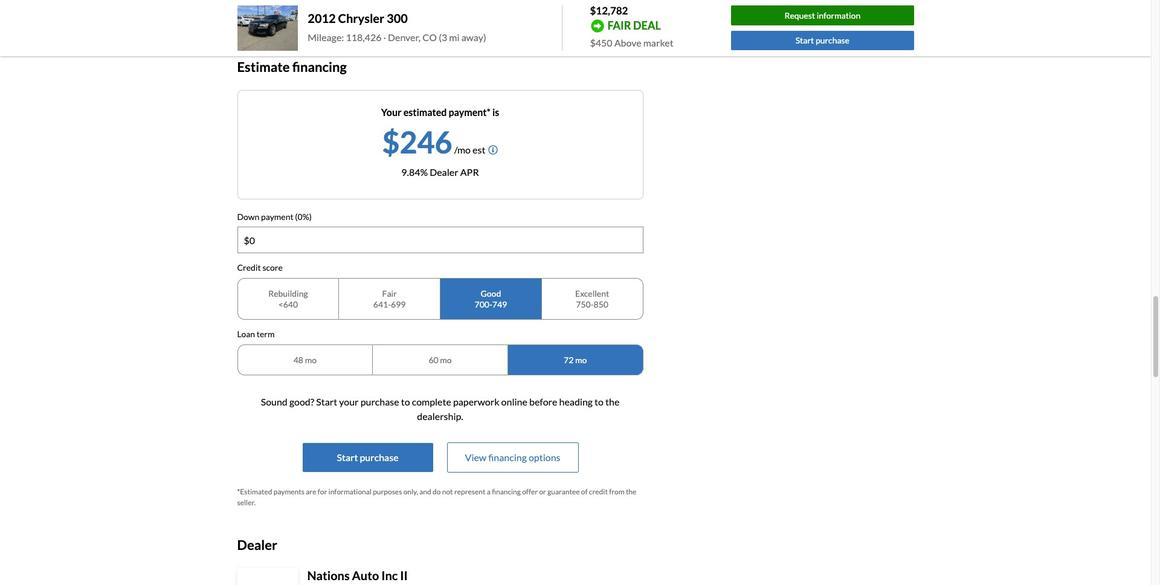 Task type: locate. For each thing, give the bounding box(es) containing it.
699
[[391, 299, 406, 309]]

3 mo from the left
[[575, 355, 587, 365]]

1 vertical spatial purchase
[[361, 396, 399, 408]]

/mo
[[454, 144, 471, 155]]

(3
[[439, 32, 447, 43]]

sound good? start your purchase to complete paperwork online before heading to the dealership.
[[261, 396, 620, 422]]

*estimated
[[237, 487, 272, 497]]

0 vertical spatial start purchase
[[796, 35, 850, 46]]

request information
[[785, 10, 861, 20]]

credit score
[[237, 263, 283, 273]]

are
[[306, 487, 316, 497]]

guarantee
[[548, 487, 580, 497]]

ii
[[400, 568, 408, 583]]

dealer left apr
[[430, 166, 459, 177]]

0 vertical spatial the
[[606, 396, 620, 408]]

mo right 60
[[440, 355, 452, 365]]

start purchase
[[796, 35, 850, 46], [337, 452, 399, 463]]

financing right view
[[488, 452, 527, 463]]

start up informational
[[337, 452, 358, 463]]

9.84%
[[402, 166, 428, 177]]

your estimated payment* is
[[381, 106, 499, 118]]

0 vertical spatial dealer
[[430, 166, 459, 177]]

purchase inside sound good? start your purchase to complete paperwork online before heading to the dealership.
[[361, 396, 399, 408]]

2 vertical spatial financing
[[492, 487, 521, 497]]

2012 chrysler 300 image
[[237, 5, 298, 51]]

1 horizontal spatial start purchase
[[796, 35, 850, 46]]

apr
[[460, 166, 479, 177]]

mo for 60 mo
[[440, 355, 452, 365]]

of
[[581, 487, 588, 497]]

1 horizontal spatial dealer
[[430, 166, 459, 177]]

$450
[[590, 37, 613, 48]]

financing down mileage:
[[292, 59, 347, 75]]

start purchase button down request information button
[[731, 31, 914, 50]]

1 horizontal spatial to
[[595, 396, 604, 408]]

0 vertical spatial start
[[796, 35, 814, 46]]

the right heading
[[606, 396, 620, 408]]

est
[[473, 144, 486, 155]]

2 to from the left
[[595, 396, 604, 408]]

0 horizontal spatial start purchase
[[337, 452, 399, 463]]

view financing options button
[[448, 443, 578, 472]]

dealer up the nations auto inc ii image
[[237, 537, 277, 553]]

1 vertical spatial the
[[626, 487, 637, 497]]

1 vertical spatial dealer
[[237, 537, 277, 553]]

excellent 750-850
[[575, 288, 609, 309]]

sound
[[261, 396, 288, 408]]

represent
[[454, 487, 486, 497]]

good?
[[289, 396, 314, 408]]

·
[[384, 32, 386, 43]]

mo right 48
[[305, 355, 317, 365]]

start inside sound good? start your purchase to complete paperwork online before heading to the dealership.
[[316, 396, 337, 408]]

start for leftmost the start purchase button
[[337, 452, 358, 463]]

start down request
[[796, 35, 814, 46]]

fair
[[608, 19, 631, 32]]

1 vertical spatial start
[[316, 396, 337, 408]]

1 vertical spatial start purchase button
[[303, 443, 433, 472]]

0 horizontal spatial the
[[606, 396, 620, 408]]

start purchase button up informational
[[303, 443, 433, 472]]

purchase down information
[[816, 35, 850, 46]]

financing
[[292, 59, 347, 75], [488, 452, 527, 463], [492, 487, 521, 497]]

good 700-749
[[475, 288, 507, 309]]

start
[[796, 35, 814, 46], [316, 396, 337, 408], [337, 452, 358, 463]]

1 vertical spatial financing
[[488, 452, 527, 463]]

$450 above market
[[590, 37, 674, 48]]

fair deal
[[608, 19, 661, 32]]

rebuilding
[[268, 288, 308, 299]]

financing right the 'a'
[[492, 487, 521, 497]]

the right from
[[626, 487, 637, 497]]

purchase right your
[[361, 396, 399, 408]]

300
[[387, 11, 408, 26]]

nations auto inc ii
[[307, 568, 408, 583]]

60
[[429, 355, 439, 365]]

1 horizontal spatial the
[[626, 487, 637, 497]]

749
[[492, 299, 507, 309]]

financing inside view financing options button
[[488, 452, 527, 463]]

do
[[433, 487, 441, 497]]

2 mo from the left
[[440, 355, 452, 365]]

to right heading
[[595, 396, 604, 408]]

start purchase up informational
[[337, 452, 399, 463]]

loan term
[[237, 329, 275, 339]]

start purchase down request information button
[[796, 35, 850, 46]]

0 vertical spatial financing
[[292, 59, 347, 75]]

price
[[262, 17, 284, 29]]

dealership.
[[417, 411, 463, 422]]

before
[[529, 396, 558, 408]]

purposes
[[373, 487, 402, 497]]

1 horizontal spatial start purchase button
[[731, 31, 914, 50]]

the inside *estimated payments are for informational purposes only, and do not represent a financing offer or guarantee of credit from the seller.
[[626, 487, 637, 497]]

fair 641-699
[[373, 288, 406, 309]]

your
[[381, 106, 402, 118]]

Down payment (0%) text field
[[238, 227, 643, 253]]

options
[[529, 452, 561, 463]]

term
[[257, 329, 275, 339]]

estimate
[[237, 59, 290, 75]]

loan
[[237, 329, 255, 339]]

to left complete
[[401, 396, 410, 408]]

deal
[[633, 19, 661, 32]]

start left your
[[316, 396, 337, 408]]

credit
[[589, 487, 608, 497]]

1 horizontal spatial mo
[[440, 355, 452, 365]]

0 vertical spatial purchase
[[816, 35, 850, 46]]

2 horizontal spatial mo
[[575, 355, 587, 365]]

fair
[[382, 288, 397, 299]]

or
[[539, 487, 546, 497]]

nations auto inc ii link
[[307, 568, 408, 583]]

$246 /mo est
[[382, 124, 486, 160]]

history
[[286, 17, 315, 29]]

heading
[[559, 396, 593, 408]]

request information button
[[731, 6, 914, 25]]

0 horizontal spatial to
[[401, 396, 410, 408]]

and
[[420, 487, 431, 497]]

purchase
[[816, 35, 850, 46], [361, 396, 399, 408], [360, 452, 399, 463]]

60 mo
[[429, 355, 452, 365]]

1 mo from the left
[[305, 355, 317, 365]]

purchase up purposes
[[360, 452, 399, 463]]

mo right 72
[[575, 355, 587, 365]]

2 vertical spatial start
[[337, 452, 358, 463]]

0 horizontal spatial mo
[[305, 355, 317, 365]]

complete
[[412, 396, 451, 408]]

excellent
[[575, 288, 609, 299]]



Task type: describe. For each thing, give the bounding box(es) containing it.
away)
[[462, 32, 486, 43]]

good
[[481, 288, 501, 299]]

informational
[[329, 487, 372, 497]]

641-
[[373, 299, 391, 309]]

above
[[615, 37, 642, 48]]

your
[[339, 396, 359, 408]]

nations
[[307, 568, 350, 583]]

nations auto inc ii image
[[238, 569, 296, 585]]

0 vertical spatial start purchase button
[[731, 31, 914, 50]]

0 horizontal spatial start purchase button
[[303, 443, 433, 472]]

72 mo
[[564, 355, 587, 365]]

<640
[[278, 299, 298, 309]]

2012
[[308, 11, 336, 26]]

750-
[[576, 299, 594, 309]]

view financing options
[[465, 452, 561, 463]]

financing for view
[[488, 452, 527, 463]]

market
[[644, 37, 674, 48]]

48 mo
[[294, 355, 317, 365]]

1 vertical spatial start purchase
[[337, 452, 399, 463]]

mileage:
[[308, 32, 344, 43]]

financing inside *estimated payments are for informational purposes only, and do not represent a financing offer or guarantee of credit from the seller.
[[492, 487, 521, 497]]

offer
[[522, 487, 538, 497]]

chrysler
[[338, 11, 385, 26]]

72
[[564, 355, 574, 365]]

700-
[[475, 299, 492, 309]]

credit
[[237, 263, 261, 273]]

show price history link
[[237, 17, 315, 29]]

is
[[493, 106, 499, 118]]

rebuilding <640
[[268, 288, 308, 309]]

information
[[817, 10, 861, 20]]

*estimated payments are for informational purposes only, and do not represent a financing offer or guarantee of credit from the seller.
[[237, 487, 637, 507]]

info circle image
[[489, 145, 498, 154]]

850
[[594, 299, 609, 309]]

from
[[609, 487, 625, 497]]

down payment (0%)
[[237, 211, 312, 222]]

(0%)
[[295, 211, 312, 222]]

0 horizontal spatial dealer
[[237, 537, 277, 553]]

start for top the start purchase button
[[796, 35, 814, 46]]

co
[[423, 32, 437, 43]]

the inside sound good? start your purchase to complete paperwork online before heading to the dealership.
[[606, 396, 620, 408]]

2 vertical spatial purchase
[[360, 452, 399, 463]]

2012 chrysler 300 mileage: 118,426 · denver, co (3 mi away)
[[308, 11, 486, 43]]

mi
[[449, 32, 460, 43]]

seller.
[[237, 498, 256, 507]]

1 to from the left
[[401, 396, 410, 408]]

view
[[465, 452, 487, 463]]

payments
[[274, 487, 305, 497]]

show price history
[[237, 17, 315, 29]]

online
[[501, 396, 528, 408]]

for
[[318, 487, 327, 497]]

payment*
[[449, 106, 491, 118]]

48
[[294, 355, 303, 365]]

9.84% dealer apr
[[402, 166, 479, 177]]

down
[[237, 211, 260, 222]]

score
[[263, 263, 283, 273]]

denver,
[[388, 32, 421, 43]]

payment
[[261, 211, 294, 222]]

a
[[487, 487, 491, 497]]

paperwork
[[453, 396, 500, 408]]

auto
[[352, 568, 379, 583]]

estimate financing
[[237, 59, 347, 75]]

mo for 48 mo
[[305, 355, 317, 365]]

118,426
[[346, 32, 382, 43]]

financing for estimate
[[292, 59, 347, 75]]

only,
[[404, 487, 418, 497]]

inc
[[381, 568, 398, 583]]

$246
[[382, 124, 452, 160]]

mo for 72 mo
[[575, 355, 587, 365]]

estimated
[[404, 106, 447, 118]]

$12,782
[[590, 4, 628, 17]]

request
[[785, 10, 815, 20]]



Task type: vqa. For each thing, say whether or not it's contained in the screenshot.
away)
yes



